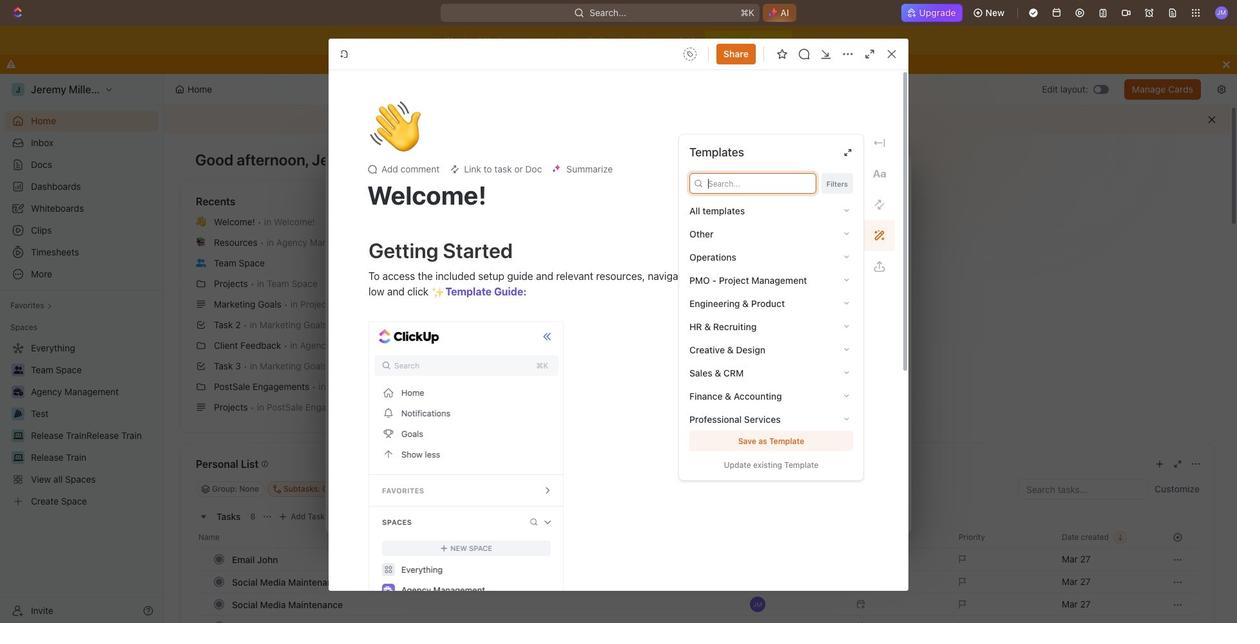 Task type: vqa. For each thing, say whether or not it's contained in the screenshot.
search tasks... "text box"
yes



Task type: locate. For each thing, give the bounding box(es) containing it.
qdq9q image
[[762, 270, 772, 280]]

Search or run a command… text field
[[339, 164, 436, 180]]

qdq9q image
[[762, 293, 772, 304]]

sidebar navigation
[[0, 74, 164, 624]]

user group image
[[196, 259, 206, 267]]

dropdown menu image
[[680, 44, 700, 64]]

alert
[[164, 106, 1230, 134]]

tree
[[5, 338, 159, 512]]



Task type: describe. For each thing, give the bounding box(es) containing it.
Search... text field
[[708, 174, 812, 193]]

tree inside sidebar navigation
[[5, 338, 159, 512]]

Search tasks... text field
[[1019, 480, 1148, 499]]



